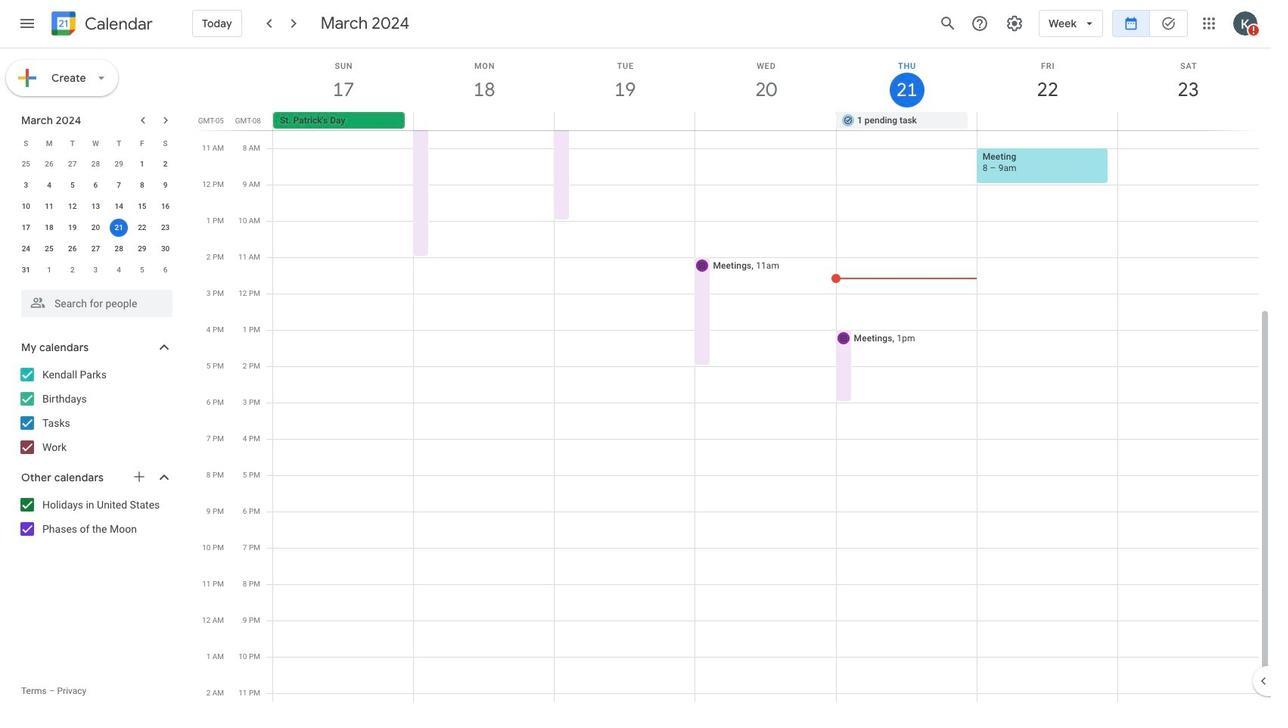 Task type: describe. For each thing, give the bounding box(es) containing it.
22 element
[[133, 219, 151, 237]]

28 element
[[110, 240, 128, 258]]

6 element
[[87, 176, 105, 195]]

add other calendars image
[[132, 469, 147, 484]]

10 element
[[17, 198, 35, 216]]

other calendars list
[[3, 493, 188, 541]]

4 element
[[40, 176, 58, 195]]

april 1 element
[[40, 261, 58, 279]]

2 element
[[156, 155, 175, 173]]

cell inside march 2024 grid
[[107, 217, 131, 238]]

1 element
[[133, 155, 151, 173]]

26 element
[[63, 240, 82, 258]]

9 element
[[156, 176, 175, 195]]

main drawer image
[[18, 14, 36, 33]]

21, today element
[[110, 219, 128, 237]]

11 element
[[40, 198, 58, 216]]

15 element
[[133, 198, 151, 216]]

Search for people text field
[[30, 290, 163, 317]]

8 element
[[133, 176, 151, 195]]

february 28 element
[[87, 155, 105, 173]]

april 3 element
[[87, 261, 105, 279]]

17 element
[[17, 219, 35, 237]]

april 2 element
[[63, 261, 82, 279]]

february 26 element
[[40, 155, 58, 173]]

february 29 element
[[110, 155, 128, 173]]

12 element
[[63, 198, 82, 216]]

19 element
[[63, 219, 82, 237]]



Task type: vqa. For each thing, say whether or not it's contained in the screenshot.
17 Element
yes



Task type: locate. For each thing, give the bounding box(es) containing it.
april 4 element
[[110, 261, 128, 279]]

25 element
[[40, 240, 58, 258]]

27 element
[[87, 240, 105, 258]]

30 element
[[156, 240, 175, 258]]

heading
[[82, 15, 153, 33]]

settings menu image
[[1006, 14, 1024, 33]]

5 element
[[63, 176, 82, 195]]

7 element
[[110, 176, 128, 195]]

heading inside calendar element
[[82, 15, 153, 33]]

my calendars list
[[3, 363, 188, 459]]

february 25 element
[[17, 155, 35, 173]]

24 element
[[17, 240, 35, 258]]

29 element
[[133, 240, 151, 258]]

14 element
[[110, 198, 128, 216]]

None search field
[[0, 284, 188, 317]]

february 27 element
[[63, 155, 82, 173]]

april 6 element
[[156, 261, 175, 279]]

grid
[[194, 48, 1272, 703]]

row
[[266, 112, 1272, 130], [14, 132, 177, 154], [14, 154, 177, 175], [14, 175, 177, 196], [14, 196, 177, 217], [14, 217, 177, 238], [14, 238, 177, 260], [14, 260, 177, 281]]

march 2024 grid
[[14, 132, 177, 281]]

cell
[[414, 112, 555, 130], [555, 112, 696, 130], [696, 112, 836, 130], [977, 112, 1118, 130], [1118, 112, 1259, 130], [107, 217, 131, 238]]

calendar element
[[48, 8, 153, 42]]

20 element
[[87, 219, 105, 237]]

row group
[[14, 154, 177, 281]]

april 5 element
[[133, 261, 151, 279]]

16 element
[[156, 198, 175, 216]]

18 element
[[40, 219, 58, 237]]

3 element
[[17, 176, 35, 195]]

31 element
[[17, 261, 35, 279]]

23 element
[[156, 219, 175, 237]]

13 element
[[87, 198, 105, 216]]



